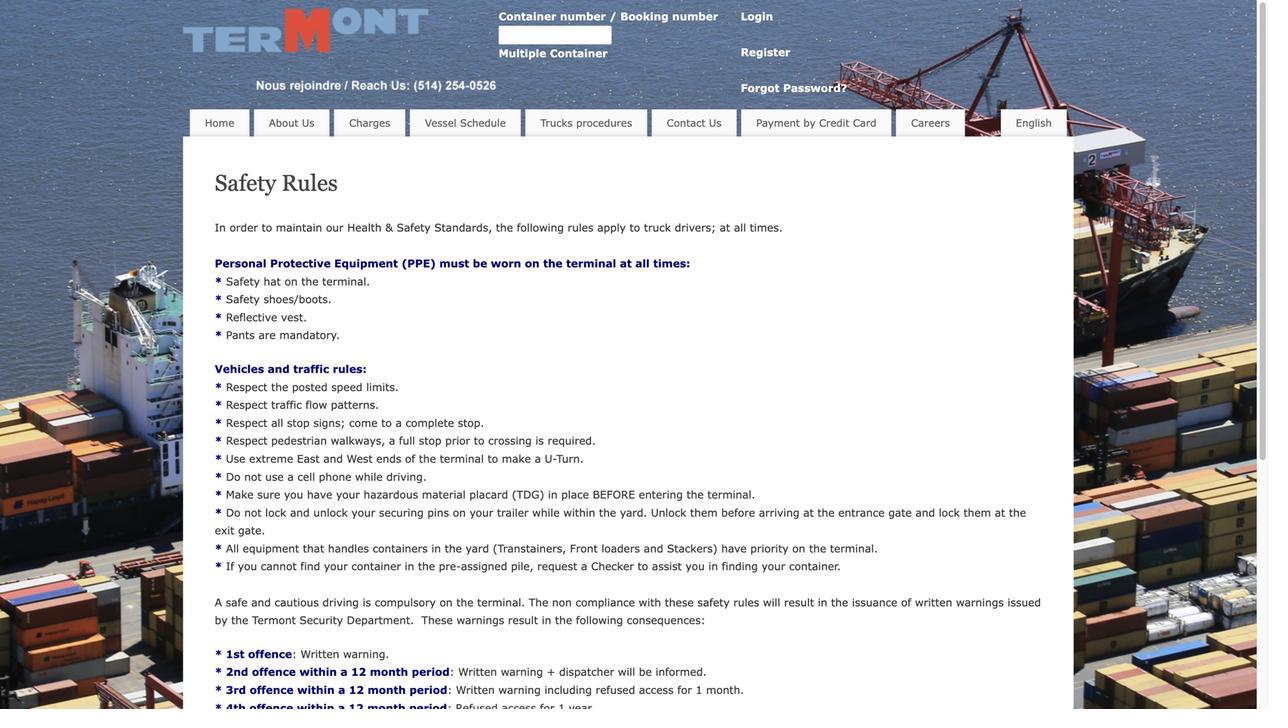 Task type: vqa. For each thing, say whether or not it's contained in the screenshot.
Contact Us
yes



Task type: describe. For each thing, give the bounding box(es) containing it.
finding
[[722, 560, 758, 573]]

equipment
[[243, 542, 299, 555]]

3 * from the top
[[215, 311, 222, 324]]

before
[[593, 488, 635, 501]]

will inside a safe and cautious driving is compulsory on the terminal. the non compliance with these safety rules will result in the issuance of written warnings issued by the termont security department.  these warnings result in the following consequences:
[[763, 596, 780, 609]]

vessel schedule link
[[410, 109, 521, 137]]

us for contact us
[[709, 117, 722, 129]]

0 vertical spatial rules
[[568, 221, 594, 234]]

schedule
[[460, 117, 506, 129]]

all
[[226, 542, 239, 555]]

and inside a safe and cautious driving is compulsory on the terminal. the non compliance with these safety rules will result in the issuance of written warnings issued by the termont security department.  these warnings result in the following consequences:
[[251, 596, 271, 609]]

your inside vehicles and traffic rules: * respect the posted speed limits. * respect traffic flow patterns. * respect all stop signs; come to a complete stop. * respect pedestrian walkways, a full stop prior to crossing is required. * use extreme east and west ends of the terminal to make a u-turn. * do not use a cell phone while driving. * make sure you have your hazardous material plac
[[336, 488, 360, 501]]

terminal. inside a safe and cautious driving is compulsory on the terminal. the non compliance with these safety rules will result in the issuance of written warnings issued by the termont security department.  these warnings result in the following consequences:
[[477, 596, 525, 609]]

0 vertical spatial :
[[292, 648, 297, 661]]

complete
[[406, 417, 454, 429]]

payment
[[756, 117, 800, 129]]

2 * from the top
[[215, 293, 222, 306]]

termont
[[252, 614, 296, 627]]

make
[[226, 488, 254, 501]]

prior
[[445, 435, 470, 447]]

2 lock from the left
[[939, 506, 960, 519]]

1 them from the left
[[690, 506, 718, 519]]

entrance
[[838, 506, 885, 519]]

and right gate on the right bottom of the page
[[916, 506, 935, 519]]

pants
[[226, 329, 255, 342]]

protective
[[270, 257, 331, 270]]

2 horizontal spatial you
[[686, 560, 705, 573]]

0 vertical spatial period
[[412, 666, 450, 679]]

sure
[[257, 488, 280, 501]]

security
[[300, 614, 343, 627]]

+
[[547, 666, 555, 679]]

not inside vehicles and traffic rules: * respect the posted speed limits. * respect traffic flow patterns. * respect all stop signs; come to a complete stop. * respect pedestrian walkways, a full stop prior to crossing is required. * use extreme east and west ends of the terminal to make a u-turn. * do not use a cell phone while driving. * make sure you have your hazardous material plac
[[244, 470, 262, 483]]

reflective
[[226, 311, 277, 324]]

login link
[[741, 10, 773, 23]]

0 horizontal spatial warnings
[[457, 614, 504, 627]]

our
[[326, 221, 344, 234]]

1 vertical spatial within
[[300, 666, 337, 679]]

0 vertical spatial warnings
[[956, 596, 1004, 609]]

1 vertical spatial 12
[[349, 684, 364, 697]]

payment by credit card
[[756, 117, 877, 129]]

careers
[[911, 117, 950, 129]]

0 horizontal spatial following
[[517, 221, 564, 234]]

compliance
[[576, 596, 635, 609]]

and down are
[[268, 363, 290, 376]]

assigned
[[461, 560, 507, 573]]

to down stop.
[[474, 435, 484, 447]]

issuance
[[852, 596, 898, 609]]

charges
[[349, 117, 390, 129]]

in down containers in the left bottom of the page
[[405, 560, 414, 573]]

a
[[215, 596, 222, 609]]

east
[[297, 453, 320, 465]]

2 vertical spatial within
[[297, 684, 335, 697]]

you inside vehicles and traffic rules: * respect the posted speed limits. * respect traffic flow patterns. * respect all stop signs; come to a complete stop. * respect pedestrian walkways, a full stop prior to crossing is required. * use extreme east and west ends of the terminal to make a u-turn. * do not use a cell phone while driving. * make sure you have your hazardous material plac
[[284, 488, 303, 501]]

1 horizontal spatial by
[[804, 117, 816, 129]]

be inside personal protective equipment (ppe) must be worn on the terminal at all times: * safety hat on the terminal. * safety shoes/boots. * reflective vest. * pants are mandatory.
[[473, 257, 487, 270]]

0 vertical spatial container
[[499, 10, 556, 23]]

2 vertical spatial written
[[456, 684, 495, 697]]

termont image
[[183, 8, 428, 52]]

/
[[610, 10, 617, 23]]

in left finding
[[709, 560, 718, 573]]

patterns.
[[331, 399, 379, 411]]

not inside ard (tdg) in place before entering the terminal. * do not lock and unlock your securing pins on your trailer while within the yard. unlock them before arriving at the entrance gate and lock them at the exit gate. * all equipment that handles containers in the yard (transtainers, front loaders and stackers) have priority on the terminal. * if you cannot find your container in the pre-assigned pile, request a checker to assist you in finding your container.
[[244, 506, 262, 519]]

ends
[[376, 453, 401, 465]]

front
[[570, 542, 598, 555]]

cannot
[[261, 560, 297, 573]]

all for vehicles and traffic rules: * respect the posted speed limits. * respect traffic flow patterns. * respect all stop signs; come to a complete stop. * respect pedestrian walkways, a full stop prior to crossing is required. * use extreme east and west ends of the terminal to make a u-turn. * do not use a cell phone while driving. * make sure you have your hazardous material plac
[[271, 417, 283, 429]]

2 them from the left
[[964, 506, 991, 519]]

terminal. inside personal protective equipment (ppe) must be worn on the terminal at all times: * safety hat on the terminal. * safety shoes/boots. * reflective vest. * pants are mandatory.
[[322, 275, 370, 288]]

1 vertical spatial :
[[450, 666, 455, 679]]

full
[[399, 435, 415, 447]]

your right unlock
[[352, 506, 375, 519]]

4 * from the top
[[215, 329, 222, 342]]

2nd
[[226, 666, 248, 679]]

forgot password?
[[741, 82, 847, 94]]

a inside ard (tdg) in place before entering the terminal. * do not lock and unlock your securing pins on your trailer while within the yard. unlock them before arriving at the entrance gate and lock them at the exit gate. * all equipment that handles containers in the yard (transtainers, front loaders and stackers) have priority on the terminal. * if you cannot find your container in the pre-assigned pile, request a checker to assist you in finding your container.
[[581, 560, 587, 573]]

place
[[561, 488, 589, 501]]

11 * from the top
[[215, 488, 222, 501]]

on right pins
[[453, 506, 466, 519]]

flow
[[306, 399, 327, 411]]

terminal. down entrance
[[830, 542, 878, 555]]

written
[[915, 596, 952, 609]]

securing
[[379, 506, 424, 519]]

0 vertical spatial stop
[[287, 417, 310, 429]]

all for in order to maintain our health & safety standards, the following rules apply to truck drivers; at all times.
[[734, 221, 746, 234]]

0 vertical spatial 12
[[351, 666, 366, 679]]

at inside personal protective equipment (ppe) must be worn on the terminal at all times: * safety hat on the terminal. * safety shoes/boots. * reflective vest. * pants are mandatory.
[[620, 257, 632, 270]]

* 1st offence : written warning. * 2nd offence within a 12 month period : written warning + dispatcher will be informed. * 3rd offence within a 12 month period : written warning including refused access for 1 month.
[[215, 648, 744, 697]]

ard (tdg) in place before entering the terminal. * do not lock and unlock your securing pins on your trailer while within the yard. unlock them before arriving at the entrance gate and lock them at the exit gate. * all equipment that handles containers in the yard (transtainers, front loaders and stackers) have priority on the terminal. * if you cannot find your container in the pre-assigned pile, request a checker to assist you in finding your container.
[[215, 488, 1026, 573]]

worn
[[491, 257, 521, 270]]

use
[[226, 453, 245, 465]]

4 respect from the top
[[226, 435, 267, 447]]

for
[[677, 684, 692, 697]]

equipment
[[334, 257, 398, 270]]

driving
[[323, 596, 359, 609]]

gate.
[[238, 524, 265, 537]]

1 lock from the left
[[265, 506, 286, 519]]

safety rules
[[215, 170, 338, 196]]

while inside ard (tdg) in place before entering the terminal. * do not lock and unlock your securing pins on your trailer while within the yard. unlock them before arriving at the entrance gate and lock them at the exit gate. * all equipment that handles containers in the yard (transtainers, front loaders and stackers) have priority on the terminal. * if you cannot find your container in the pre-assigned pile, request a checker to assist you in finding your container.
[[532, 506, 560, 519]]

month.
[[706, 684, 744, 697]]

personal
[[215, 257, 267, 270]]

to left the truck
[[630, 221, 640, 234]]

forgot password? link
[[741, 82, 847, 94]]

rules inside a safe and cautious driving is compulsory on the terminal. the non compliance with these safety rules will result in the issuance of written warnings issued by the termont security department.  these warnings result in the following consequences:
[[733, 596, 759, 609]]

&
[[385, 221, 393, 234]]

safety right &
[[397, 221, 431, 234]]

on up container.
[[792, 542, 805, 555]]

material
[[422, 488, 466, 501]]

vessel
[[425, 117, 457, 129]]

times.
[[750, 221, 783, 234]]

trucks
[[540, 117, 573, 129]]

1 vertical spatial container
[[550, 47, 608, 59]]

containers
[[373, 542, 428, 555]]

pile,
[[511, 560, 534, 573]]

gate
[[888, 506, 912, 519]]

rules:
[[333, 363, 367, 376]]

english
[[1016, 117, 1052, 129]]

do inside vehicles and traffic rules: * respect the posted speed limits. * respect traffic flow patterns. * respect all stop signs; come to a complete stop. * respect pedestrian walkways, a full stop prior to crossing is required. * use extreme east and west ends of the terminal to make a u-turn. * do not use a cell phone while driving. * make sure you have your hazardous material plac
[[226, 470, 241, 483]]

1 vertical spatial offence
[[252, 666, 296, 679]]

stop.
[[458, 417, 484, 429]]

vehicles
[[215, 363, 264, 376]]

7 * from the top
[[215, 417, 222, 429]]

1 vertical spatial warning
[[499, 684, 541, 697]]

informed.
[[656, 666, 707, 679]]

to right come
[[381, 417, 392, 429]]

department.
[[347, 614, 414, 627]]

rules
[[282, 170, 338, 196]]

container number / booking number
[[499, 10, 718, 23]]

15 * from the top
[[215, 648, 222, 661]]

1 horizontal spatial result
[[784, 596, 814, 609]]

to left make
[[488, 453, 498, 465]]

0 vertical spatial month
[[370, 666, 408, 679]]

consequences:
[[627, 614, 706, 627]]

multiple
[[499, 47, 546, 59]]

about
[[269, 117, 298, 129]]

your down handles
[[324, 560, 348, 573]]

times:
[[653, 257, 690, 270]]

safety down personal
[[226, 275, 260, 288]]

on right worn at the left of the page
[[525, 257, 540, 270]]

safety
[[698, 596, 730, 609]]

handles
[[328, 542, 369, 555]]

home
[[205, 117, 234, 129]]

1 vertical spatial month
[[368, 684, 406, 697]]

turn.
[[557, 453, 584, 465]]

in down container.
[[818, 596, 828, 609]]

arriving
[[759, 506, 800, 519]]

contact us link
[[652, 109, 737, 137]]



Task type: locate. For each thing, give the bounding box(es) containing it.
1 horizontal spatial be
[[639, 666, 652, 679]]

offence right 2nd
[[252, 666, 296, 679]]

have inside ard (tdg) in place before entering the terminal. * do not lock and unlock your securing pins on your trailer while within the yard. unlock them before arriving at the entrance gate and lock them at the exit gate. * all equipment that handles containers in the yard (transtainers, front loaders and stackers) have priority on the terminal. * if you cannot find your container in the pre-assigned pile, request a checker to assist you in finding your container.
[[721, 542, 747, 555]]

your down priority
[[762, 560, 785, 573]]

terminal inside personal protective equipment (ppe) must be worn on the terminal at all times: * safety hat on the terminal. * safety shoes/boots. * reflective vest. * pants are mandatory.
[[566, 257, 616, 270]]

1 horizontal spatial you
[[284, 488, 303, 501]]

0 vertical spatial of
[[405, 453, 415, 465]]

1 us from the left
[[302, 117, 315, 129]]

1 horizontal spatial stop
[[419, 435, 442, 447]]

rules right safety
[[733, 596, 759, 609]]

traffic up posted
[[293, 363, 329, 376]]

1 horizontal spatial all
[[635, 257, 650, 270]]

0 horizontal spatial us
[[302, 117, 315, 129]]

result down container.
[[784, 596, 814, 609]]

not left use
[[244, 470, 262, 483]]

2 vertical spatial all
[[271, 417, 283, 429]]

12 * from the top
[[215, 506, 222, 519]]

warning left including at bottom
[[499, 684, 541, 697]]

1 horizontal spatial them
[[964, 506, 991, 519]]

2 vertical spatial offence
[[250, 684, 294, 697]]

your down plac
[[470, 506, 493, 519]]

compulsory
[[375, 596, 436, 609]]

them
[[690, 506, 718, 519], [964, 506, 991, 519]]

while
[[355, 470, 383, 483], [532, 506, 560, 519]]

number left / on the top of page
[[560, 10, 606, 23]]

1 vertical spatial have
[[721, 542, 747, 555]]

0 horizontal spatial will
[[618, 666, 635, 679]]

2 horizontal spatial all
[[734, 221, 746, 234]]

personal protective equipment (ppe) must be worn on the terminal at all times: * safety hat on the terminal. * safety shoes/boots. * reflective vest. * pants are mandatory.
[[215, 257, 690, 342]]

careers link
[[896, 109, 965, 137]]

do inside ard (tdg) in place before entering the terminal. * do not lock and unlock your securing pins on your trailer while within the yard. unlock them before arriving at the entrance gate and lock them at the exit gate. * all equipment that handles containers in the yard (transtainers, front loaders and stackers) have priority on the terminal. * if you cannot find your container in the pre-assigned pile, request a checker to assist you in finding your container.
[[226, 506, 241, 519]]

0 vertical spatial within
[[563, 506, 595, 519]]

drivers;
[[675, 221, 716, 234]]

use
[[265, 470, 284, 483]]

entering
[[639, 488, 683, 501]]

0 horizontal spatial you
[[238, 560, 257, 573]]

you down stackers) on the right bottom
[[686, 560, 705, 573]]

lock down sure
[[265, 506, 286, 519]]

maintain
[[276, 221, 322, 234]]

1 horizontal spatial terminal
[[566, 257, 616, 270]]

3rd
[[226, 684, 246, 697]]

us right the about at the left top
[[302, 117, 315, 129]]

to inside ard (tdg) in place before entering the terminal. * do not lock and unlock your securing pins on your trailer while within the yard. unlock them before arriving at the entrance gate and lock them at the exit gate. * all equipment that handles containers in the yard (transtainers, front loaders and stackers) have priority on the terminal. * if you cannot find your container in the pre-assigned pile, request a checker to assist you in finding your container.
[[638, 560, 648, 573]]

phone
[[319, 470, 351, 483]]

0 vertical spatial all
[[734, 221, 746, 234]]

to right order
[[262, 221, 272, 234]]

0 vertical spatial be
[[473, 257, 487, 270]]

0 vertical spatial offence
[[248, 648, 292, 661]]

a
[[396, 417, 402, 429], [389, 435, 395, 447], [535, 453, 541, 465], [287, 470, 294, 483], [581, 560, 587, 573], [341, 666, 348, 679], [338, 684, 345, 697]]

0 vertical spatial do
[[226, 470, 241, 483]]

0 vertical spatial have
[[307, 488, 332, 501]]

lock right gate on the right bottom of the page
[[939, 506, 960, 519]]

1 horizontal spatial us
[[709, 117, 722, 129]]

have up finding
[[721, 542, 747, 555]]

pre-
[[439, 560, 461, 573]]

0 vertical spatial is
[[536, 435, 544, 447]]

on
[[525, 257, 540, 270], [285, 275, 298, 288], [453, 506, 466, 519], [792, 542, 805, 555], [440, 596, 453, 609]]

find
[[300, 560, 320, 573]]

0 horizontal spatial terminal
[[440, 453, 484, 465]]

contact us
[[667, 117, 722, 129]]

have inside vehicles and traffic rules: * respect the posted speed limits. * respect traffic flow patterns. * respect all stop signs; come to a complete stop. * respect pedestrian walkways, a full stop prior to crossing is required. * use extreme east and west ends of the terminal to make a u-turn. * do not use a cell phone while driving. * make sure you have your hazardous material plac
[[307, 488, 332, 501]]

all inside personal protective equipment (ppe) must be worn on the terminal at all times: * safety hat on the terminal. * safety shoes/boots. * reflective vest. * pants are mandatory.
[[635, 257, 650, 270]]

of left written
[[901, 596, 911, 609]]

in up pre-
[[431, 542, 441, 555]]

0 horizontal spatial result
[[508, 614, 538, 627]]

0 horizontal spatial all
[[271, 417, 283, 429]]

by down a
[[215, 614, 228, 627]]

0 vertical spatial will
[[763, 596, 780, 609]]

0 horizontal spatial lock
[[265, 506, 286, 519]]

within
[[563, 506, 595, 519], [300, 666, 337, 679], [297, 684, 335, 697]]

1 vertical spatial not
[[244, 506, 262, 519]]

about us
[[269, 117, 315, 129]]

all inside vehicles and traffic rules: * respect the posted speed limits. * respect traffic flow patterns. * respect all stop signs; come to a complete stop. * respect pedestrian walkways, a full stop prior to crossing is required. * use extreme east and west ends of the terminal to make a u-turn. * do not use a cell phone while driving. * make sure you have your hazardous material plac
[[271, 417, 283, 429]]

1 horizontal spatial of
[[901, 596, 911, 609]]

have up unlock
[[307, 488, 332, 501]]

dispatcher
[[559, 666, 614, 679]]

health
[[347, 221, 382, 234]]

1 vertical spatial is
[[363, 596, 371, 609]]

1 vertical spatial by
[[215, 614, 228, 627]]

number right booking at the top of page
[[672, 10, 718, 23]]

warnings left issued at the right of page
[[956, 596, 1004, 609]]

make
[[502, 453, 531, 465]]

will inside * 1st offence : written warning. * 2nd offence within a 12 month period : written warning + dispatcher will be informed. * 3rd offence within a 12 month period : written warning including refused access for 1 month.
[[618, 666, 635, 679]]

offence right 3rd
[[250, 684, 294, 697]]

1 vertical spatial all
[[635, 257, 650, 270]]

10 * from the top
[[215, 470, 222, 483]]

credit
[[819, 117, 849, 129]]

while down west on the bottom of the page
[[355, 470, 383, 483]]

1 horizontal spatial is
[[536, 435, 544, 447]]

2 do from the top
[[226, 506, 241, 519]]

terminal. left the
[[477, 596, 525, 609]]

login
[[741, 10, 773, 23]]

by left credit
[[804, 117, 816, 129]]

in left place on the left bottom
[[548, 488, 558, 501]]

13 * from the top
[[215, 542, 222, 555]]

rules
[[568, 221, 594, 234], [733, 596, 759, 609]]

priority
[[750, 542, 789, 555]]

1 horizontal spatial have
[[721, 542, 747, 555]]

result
[[784, 596, 814, 609], [508, 614, 538, 627]]

by inside a safe and cautious driving is compulsory on the terminal. the non compliance with these safety rules will result in the issuance of written warnings issued by the termont security department.  these warnings result in the following consequences:
[[215, 614, 228, 627]]

12
[[351, 666, 366, 679], [349, 684, 364, 697]]

by
[[804, 117, 816, 129], [215, 614, 228, 627]]

offence down termont
[[248, 648, 292, 661]]

0 horizontal spatial rules
[[568, 221, 594, 234]]

0 vertical spatial terminal
[[566, 257, 616, 270]]

of inside vehicles and traffic rules: * respect the posted speed limits. * respect traffic flow patterns. * respect all stop signs; come to a complete stop. * respect pedestrian walkways, a full stop prior to crossing is required. * use extreme east and west ends of the terminal to make a u-turn. * do not use a cell phone while driving. * make sure you have your hazardous material plac
[[405, 453, 415, 465]]

following down compliance
[[576, 614, 623, 627]]

0 vertical spatial written
[[301, 648, 339, 661]]

pins
[[427, 506, 449, 519]]

3 respect from the top
[[226, 417, 267, 429]]

must
[[439, 257, 469, 270]]

terminal down prior
[[440, 453, 484, 465]]

on inside a safe and cautious driving is compulsory on the terminal. the non compliance with these safety rules will result in the issuance of written warnings issued by the termont security department.  these warnings result in the following consequences:
[[440, 596, 453, 609]]

terminal.
[[322, 275, 370, 288], [707, 488, 755, 501], [830, 542, 878, 555], [477, 596, 525, 609]]

6 * from the top
[[215, 399, 222, 411]]

walkways,
[[331, 435, 385, 447]]

west
[[347, 453, 373, 465]]

0 horizontal spatial while
[[355, 470, 383, 483]]

1 vertical spatial do
[[226, 506, 241, 519]]

result down the
[[508, 614, 538, 627]]

before
[[721, 506, 755, 519]]

2 number from the left
[[672, 10, 718, 23]]

month
[[370, 666, 408, 679], [368, 684, 406, 697]]

and left unlock
[[290, 506, 310, 519]]

english link
[[1001, 109, 1067, 137]]

refused
[[596, 684, 635, 697]]

5 * from the top
[[215, 381, 222, 393]]

on right hat
[[285, 275, 298, 288]]

1 vertical spatial traffic
[[271, 399, 302, 411]]

respect
[[226, 381, 267, 393], [226, 399, 267, 411], [226, 417, 267, 429], [226, 435, 267, 447]]

to left the assist
[[638, 560, 648, 573]]

(tdg)
[[512, 488, 544, 501]]

standards,
[[434, 221, 492, 234]]

0 vertical spatial following
[[517, 221, 564, 234]]

0 horizontal spatial stop
[[287, 417, 310, 429]]

traffic down posted
[[271, 399, 302, 411]]

container up multiple
[[499, 10, 556, 23]]

all left times:
[[635, 257, 650, 270]]

you down cell
[[284, 488, 303, 501]]

access
[[639, 684, 674, 697]]

2 us from the left
[[709, 117, 722, 129]]

be inside * 1st offence : written warning. * 2nd offence within a 12 month period : written warning + dispatcher will be informed. * 3rd offence within a 12 month period : written warning including refused access for 1 month.
[[639, 666, 652, 679]]

None text field
[[499, 26, 612, 44]]

1 * from the top
[[215, 275, 222, 288]]

1 vertical spatial terminal
[[440, 453, 484, 465]]

1 vertical spatial written
[[458, 666, 497, 679]]

warning left +
[[501, 666, 543, 679]]

9 * from the top
[[215, 453, 222, 465]]

banner
[[183, 8, 1074, 154]]

rules left apply
[[568, 221, 594, 234]]

home link
[[190, 109, 249, 137]]

your down phone
[[336, 488, 360, 501]]

trucks procedures
[[540, 117, 632, 129]]

forgot
[[741, 82, 780, 94]]

1 vertical spatial result
[[508, 614, 538, 627]]

non
[[552, 596, 572, 609]]

ard
[[491, 488, 508, 501]]

do down the make
[[226, 506, 241, 519]]

yard
[[466, 542, 489, 555]]

0 horizontal spatial them
[[690, 506, 718, 519]]

2 respect from the top
[[226, 399, 267, 411]]

1 vertical spatial while
[[532, 506, 560, 519]]

0 vertical spatial while
[[355, 470, 383, 483]]

of
[[405, 453, 415, 465], [901, 596, 911, 609]]

1 vertical spatial be
[[639, 666, 652, 679]]

8 * from the top
[[215, 435, 222, 447]]

request
[[537, 560, 577, 573]]

us right contact
[[709, 117, 722, 129]]

of down full
[[405, 453, 415, 465]]

0 vertical spatial not
[[244, 470, 262, 483]]

and up termont
[[251, 596, 271, 609]]

0 horizontal spatial is
[[363, 596, 371, 609]]

number
[[560, 10, 606, 23], [672, 10, 718, 23]]

be right must
[[473, 257, 487, 270]]

trucks procedures link
[[525, 109, 647, 137]]

us for about us
[[302, 117, 315, 129]]

1 vertical spatial following
[[576, 614, 623, 627]]

is inside a safe and cautious driving is compulsory on the terminal. the non compliance with these safety rules will result in the issuance of written warnings issued by the termont security department.  these warnings result in the following consequences:
[[363, 596, 371, 609]]

at
[[720, 221, 730, 234], [620, 257, 632, 270], [803, 506, 814, 519], [995, 506, 1005, 519]]

1 horizontal spatial lock
[[939, 506, 960, 519]]

terminal down apply
[[566, 257, 616, 270]]

with
[[639, 596, 661, 609]]

on down pre-
[[440, 596, 453, 609]]

1 not from the top
[[244, 470, 262, 483]]

14 * from the top
[[215, 560, 222, 573]]

0 vertical spatial traffic
[[293, 363, 329, 376]]

do
[[226, 470, 241, 483], [226, 506, 241, 519]]

0 horizontal spatial have
[[307, 488, 332, 501]]

safety up order
[[215, 170, 276, 196]]

16 * from the top
[[215, 666, 222, 679]]

1 number from the left
[[560, 10, 606, 23]]

1 horizontal spatial while
[[532, 506, 560, 519]]

signs;
[[313, 417, 345, 429]]

come
[[349, 417, 378, 429]]

stop up pedestrian
[[287, 417, 310, 429]]

of inside a safe and cautious driving is compulsory on the terminal. the non compliance with these safety rules will result in the issuance of written warnings issued by the termont security department.  these warnings result in the following consequences:
[[901, 596, 911, 609]]

trailer
[[497, 506, 529, 519]]

terminal. up before
[[707, 488, 755, 501]]

0 horizontal spatial number
[[560, 10, 606, 23]]

cell
[[298, 470, 315, 483]]

are
[[259, 329, 276, 342]]

17 * from the top
[[215, 684, 222, 697]]

1 horizontal spatial will
[[763, 596, 780, 609]]

vest.
[[281, 311, 307, 324]]

1 vertical spatial warnings
[[457, 614, 504, 627]]

terminal inside vehicles and traffic rules: * respect the posted speed limits. * respect traffic flow patterns. * respect all stop signs; come to a complete stop. * respect pedestrian walkways, a full stop prior to crossing is required. * use extreme east and west ends of the terminal to make a u-turn. * do not use a cell phone while driving. * make sure you have your hazardous material plac
[[440, 453, 484, 465]]

0 horizontal spatial by
[[215, 614, 228, 627]]

limits.
[[366, 381, 399, 393]]

2 vertical spatial :
[[447, 684, 452, 697]]

is right the crossing
[[536, 435, 544, 447]]

and up the assist
[[644, 542, 663, 555]]

all up pedestrian
[[271, 417, 283, 429]]

1
[[696, 684, 702, 697]]

will up refused
[[618, 666, 635, 679]]

shoes/boots.
[[264, 293, 332, 306]]

do down use
[[226, 470, 241, 483]]

stop down complete at the left bottom of the page
[[419, 435, 442, 447]]

following up worn at the left of the page
[[517, 221, 564, 234]]

0 vertical spatial warning
[[501, 666, 543, 679]]

0 horizontal spatial of
[[405, 453, 415, 465]]

extreme
[[249, 453, 293, 465]]

have
[[307, 488, 332, 501], [721, 542, 747, 555]]

1 horizontal spatial warnings
[[956, 596, 1004, 609]]

in down the
[[542, 614, 551, 627]]

if
[[226, 560, 234, 573]]

stackers)
[[667, 542, 718, 555]]

2 not from the top
[[244, 506, 262, 519]]

terminal. down equipment
[[322, 275, 370, 288]]

1 horizontal spatial following
[[576, 614, 623, 627]]

(ppe)
[[402, 257, 436, 270]]

warnings up * 1st offence : written warning. * 2nd offence within a 12 month period : written warning + dispatcher will be informed. * 3rd offence within a 12 month period : written warning including refused access for 1 month.
[[457, 614, 504, 627]]

1 vertical spatial stop
[[419, 435, 442, 447]]

1 vertical spatial period
[[410, 684, 447, 697]]

1 vertical spatial will
[[618, 666, 635, 679]]

0 vertical spatial result
[[784, 596, 814, 609]]

1 respect from the top
[[226, 381, 267, 393]]

about us link
[[254, 109, 330, 137]]

1 horizontal spatial rules
[[733, 596, 759, 609]]

you right if
[[238, 560, 257, 573]]

(transtainers,
[[493, 542, 566, 555]]

not up gate.
[[244, 506, 262, 519]]

is up department.
[[363, 596, 371, 609]]

while down "(tdg)"
[[532, 506, 560, 519]]

safety up reflective in the left of the page
[[226, 293, 260, 306]]

1 vertical spatial rules
[[733, 596, 759, 609]]

all left the times.
[[734, 221, 746, 234]]

within inside ard (tdg) in place before entering the terminal. * do not lock and unlock your securing pins on your trailer while within the yard. unlock them before arriving at the entrance gate and lock them at the exit gate. * all equipment that handles containers in the yard (transtainers, front loaders and stackers) have priority on the terminal. * if you cannot find your container in the pre-assigned pile, request a checker to assist you in finding your container.
[[563, 506, 595, 519]]

container down "container number / booking number"
[[550, 47, 608, 59]]

will down priority
[[763, 596, 780, 609]]

safety
[[215, 170, 276, 196], [397, 221, 431, 234], [226, 275, 260, 288], [226, 293, 260, 306]]

banner containing container number / booking number
[[183, 8, 1074, 154]]

following inside a safe and cautious driving is compulsory on the terminal. the non compliance with these safety rules will result in the issuance of written warnings issued by the termont security department.  these warnings result in the following consequences:
[[576, 614, 623, 627]]

and up phone
[[323, 453, 343, 465]]

0 vertical spatial by
[[804, 117, 816, 129]]

while inside vehicles and traffic rules: * respect the posted speed limits. * respect traffic flow patterns. * respect all stop signs; come to a complete stop. * respect pedestrian walkways, a full stop prior to crossing is required. * use extreme east and west ends of the terminal to make a u-turn. * do not use a cell phone while driving. * make sure you have your hazardous material plac
[[355, 470, 383, 483]]

1 horizontal spatial number
[[672, 10, 718, 23]]

1 vertical spatial of
[[901, 596, 911, 609]]

1 do from the top
[[226, 470, 241, 483]]

in order to maintain our health & safety standards, the following rules apply to truck drivers; at all times.
[[215, 221, 783, 234]]

be up access
[[639, 666, 652, 679]]

0 horizontal spatial be
[[473, 257, 487, 270]]

payment by credit card link
[[741, 109, 892, 137]]

apply
[[597, 221, 626, 234]]

password?
[[783, 82, 847, 94]]

is inside vehicles and traffic rules: * respect the posted speed limits. * respect traffic flow patterns. * respect all stop signs; come to a complete stop. * respect pedestrian walkways, a full stop prior to crossing is required. * use extreme east and west ends of the terminal to make a u-turn. * do not use a cell phone while driving. * make sure you have your hazardous material plac
[[536, 435, 544, 447]]

register link
[[741, 46, 790, 59]]



